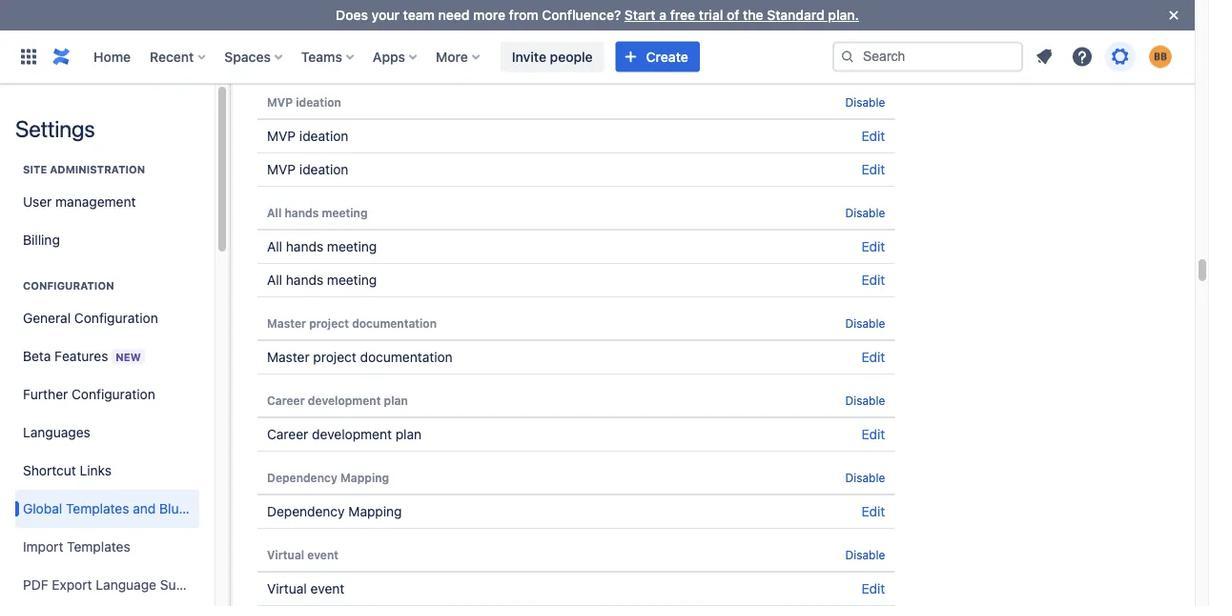 Task type: locate. For each thing, give the bounding box(es) containing it.
0 vertical spatial all hands meeting
[[267, 206, 368, 219]]

beta
[[23, 348, 51, 364]]

dependency
[[267, 471, 337, 484], [267, 504, 345, 520]]

user
[[23, 194, 52, 210]]

2 interview feedback from the top
[[267, 51, 384, 67]]

and
[[133, 501, 156, 517]]

0 vertical spatial dependency mapping
[[267, 471, 389, 484]]

1 disable link from the top
[[845, 18, 885, 31]]

2 interview from the top
[[267, 51, 323, 67]]

7 edit from the top
[[861, 427, 885, 442]]

0 vertical spatial meeting
[[322, 206, 368, 219]]

0 vertical spatial plan
[[384, 394, 408, 407]]

master for disable
[[267, 317, 306, 330]]

edit for mvp ideation
[[861, 162, 885, 177]]

1 career from the top
[[267, 394, 305, 407]]

interview feedback
[[267, 18, 374, 31], [267, 51, 384, 67]]

2 vertical spatial meeting
[[327, 272, 377, 288]]

project
[[309, 317, 349, 330], [313, 349, 356, 365]]

2 dependency from the top
[[267, 504, 345, 520]]

1 vertical spatial all hands meeting
[[267, 239, 377, 255]]

3 edit from the top
[[861, 162, 885, 177]]

1 disable from the top
[[845, 18, 885, 31]]

1 mvp from the top
[[267, 95, 293, 109]]

1 edit from the top
[[861, 51, 885, 67]]

1 master from the top
[[267, 317, 306, 330]]

templates
[[66, 501, 129, 517], [67, 539, 130, 555]]

ideation
[[296, 95, 341, 109], [299, 128, 348, 144], [299, 162, 348, 177]]

notification icon image
[[1033, 45, 1055, 68]]

2 vertical spatial configuration
[[72, 387, 155, 402]]

shortcut links link
[[15, 452, 199, 490]]

interview for edit
[[267, 51, 323, 67]]

edit link
[[861, 51, 885, 67], [861, 128, 885, 144], [861, 162, 885, 177], [861, 239, 885, 255], [861, 272, 885, 288], [861, 349, 885, 365], [861, 427, 885, 442], [861, 504, 885, 520], [861, 581, 885, 597]]

1 vertical spatial virtual
[[267, 581, 307, 597]]

1 vertical spatial feedback
[[327, 51, 384, 67]]

career development plan
[[267, 394, 408, 407], [267, 427, 422, 442]]

templates up the pdf export language support link in the left of the page
[[67, 539, 130, 555]]

1 vertical spatial ideation
[[299, 128, 348, 144]]

ideation for second edit link from the top of the page
[[299, 128, 348, 144]]

3 disable link from the top
[[845, 206, 885, 219]]

edit for all hands meeting
[[861, 272, 885, 288]]

0 vertical spatial dependency
[[267, 471, 337, 484]]

plan.
[[828, 7, 859, 23]]

configuration up general
[[23, 280, 114, 292]]

2 mvp ideation from the top
[[267, 128, 348, 144]]

3 all hands meeting from the top
[[267, 272, 377, 288]]

0 vertical spatial career development plan
[[267, 394, 408, 407]]

languages link
[[15, 414, 199, 452]]

teams button
[[295, 41, 361, 72]]

1 dependency from the top
[[267, 471, 337, 484]]

feedback for disable
[[322, 18, 374, 31]]

mapping
[[340, 471, 389, 484], [348, 504, 402, 520]]

invite people
[[512, 49, 593, 64]]

dependency mapping for disable
[[267, 471, 389, 484]]

configuration up new
[[74, 310, 158, 326]]

5 disable from the top
[[845, 394, 885, 407]]

feedback
[[322, 18, 374, 31], [327, 51, 384, 67]]

templates down links
[[66, 501, 129, 517]]

2 dependency mapping from the top
[[267, 504, 402, 520]]

6 edit from the top
[[861, 349, 885, 365]]

global templates and blueprints link
[[15, 490, 221, 528]]

1 vertical spatial interview feedback
[[267, 51, 384, 67]]

interview feedback up teams
[[267, 18, 374, 31]]

import templates
[[23, 539, 130, 555]]

master
[[267, 317, 306, 330], [267, 349, 310, 365]]

disable for virtual event
[[845, 548, 885, 562]]

mvp ideation for edit link related to mvp ideation
[[267, 162, 348, 177]]

0 vertical spatial interview
[[267, 18, 319, 31]]

master project documentation
[[267, 317, 437, 330], [267, 349, 453, 365]]

virtual event
[[267, 548, 338, 562], [267, 581, 344, 597]]

0 vertical spatial project
[[309, 317, 349, 330]]

0 vertical spatial templates
[[66, 501, 129, 517]]

2 vertical spatial mvp ideation
[[267, 162, 348, 177]]

1 vertical spatial master
[[267, 349, 310, 365]]

configuration for general
[[74, 310, 158, 326]]

administration
[[50, 164, 145, 176]]

0 vertical spatial hands
[[285, 206, 319, 219]]

8 edit link from the top
[[861, 504, 885, 520]]

user management
[[23, 194, 136, 210]]

blueprints
[[159, 501, 221, 517]]

1 interview feedback from the top
[[267, 18, 374, 31]]

general
[[23, 310, 71, 326]]

mvp for second edit link from the top of the page
[[267, 128, 296, 144]]

project for edit
[[313, 349, 356, 365]]

0 vertical spatial career
[[267, 394, 305, 407]]

1 vertical spatial mvp ideation
[[267, 128, 348, 144]]

7 disable from the top
[[845, 548, 885, 562]]

2 career from the top
[[267, 427, 308, 442]]

1 vertical spatial documentation
[[360, 349, 453, 365]]

1 career development plan from the top
[[267, 394, 408, 407]]

all hands meeting for fifth disable link from the bottom
[[267, 206, 368, 219]]

1 interview from the top
[[267, 18, 319, 31]]

0 vertical spatial feedback
[[322, 18, 374, 31]]

career development plan for disable
[[267, 394, 408, 407]]

0 vertical spatial master project documentation
[[267, 317, 437, 330]]

all hands meeting for sixth edit link from the bottom
[[267, 239, 377, 255]]

0 vertical spatial all
[[267, 206, 281, 219]]

general configuration link
[[15, 299, 199, 338]]

invite people button
[[500, 41, 604, 72]]

2 all hands meeting from the top
[[267, 239, 377, 255]]

4 disable link from the top
[[845, 317, 885, 330]]

shortcut links
[[23, 463, 112, 479]]

1 vertical spatial development
[[312, 427, 392, 442]]

9 edit from the top
[[861, 581, 885, 597]]

hands for fifth disable link from the bottom
[[285, 206, 319, 219]]

feedback down does
[[327, 51, 384, 67]]

1 vertical spatial all
[[267, 239, 282, 255]]

0 vertical spatial development
[[308, 394, 381, 407]]

from
[[509, 7, 538, 23]]

1 mvp ideation from the top
[[267, 95, 341, 109]]

1 edit link from the top
[[861, 51, 885, 67]]

ideation for edit link related to mvp ideation
[[299, 162, 348, 177]]

disable
[[845, 18, 885, 31], [845, 95, 885, 109], [845, 206, 885, 219], [845, 317, 885, 330], [845, 394, 885, 407], [845, 471, 885, 484], [845, 548, 885, 562]]

event for edit
[[310, 581, 344, 597]]

1 vertical spatial career
[[267, 427, 308, 442]]

0 vertical spatial mvp ideation
[[267, 95, 341, 109]]

user management link
[[15, 183, 199, 221]]

disable link
[[845, 18, 885, 31], [845, 95, 885, 109], [845, 206, 885, 219], [845, 317, 885, 330], [845, 394, 885, 407], [845, 471, 885, 484], [845, 548, 885, 562]]

6 edit link from the top
[[861, 349, 885, 365]]

plan for edit
[[395, 427, 422, 442]]

feedback up teams dropdown button
[[322, 18, 374, 31]]

mapping for disable
[[340, 471, 389, 484]]

3 all from the top
[[267, 272, 282, 288]]

1 vertical spatial mapping
[[348, 504, 402, 520]]

5 disable link from the top
[[845, 394, 885, 407]]

all hands meeting for all hands meeting edit link
[[267, 272, 377, 288]]

3 mvp ideation from the top
[[267, 162, 348, 177]]

2 vertical spatial all hands meeting
[[267, 272, 377, 288]]

3 disable from the top
[[845, 206, 885, 219]]

interview
[[267, 18, 319, 31], [267, 51, 323, 67]]

confluence?
[[542, 7, 621, 23]]

edit for master project documentation
[[861, 349, 885, 365]]

your profile and preferences image
[[1149, 45, 1172, 68]]

documentation for edit
[[360, 349, 453, 365]]

team
[[403, 7, 435, 23]]

virtual
[[267, 548, 304, 562], [267, 581, 307, 597]]

1 dependency mapping from the top
[[267, 471, 389, 484]]

configuration
[[23, 280, 114, 292], [74, 310, 158, 326], [72, 387, 155, 402]]

development
[[308, 394, 381, 407], [312, 427, 392, 442]]

0 vertical spatial virtual event
[[267, 548, 338, 562]]

1 vertical spatial virtual event
[[267, 581, 344, 597]]

interview feedback down does
[[267, 51, 384, 67]]

2 vertical spatial mvp
[[267, 162, 296, 177]]

1 vertical spatial project
[[313, 349, 356, 365]]

4 edit from the top
[[861, 239, 885, 255]]

2 master from the top
[[267, 349, 310, 365]]

configuration up languages 'link'
[[72, 387, 155, 402]]

1 all hands meeting from the top
[[267, 206, 368, 219]]

1 vertical spatial master project documentation
[[267, 349, 453, 365]]

7 edit link from the top
[[861, 427, 885, 442]]

2 virtual from the top
[[267, 581, 307, 597]]

1 virtual event from the top
[[267, 548, 338, 562]]

interview for disable
[[267, 18, 319, 31]]

meeting for all hands meeting edit link
[[327, 272, 377, 288]]

career
[[267, 394, 305, 407], [267, 427, 308, 442]]

4 disable from the top
[[845, 317, 885, 330]]

1 vertical spatial meeting
[[327, 239, 377, 255]]

1 vertical spatial hands
[[286, 239, 323, 255]]

home link
[[88, 41, 136, 72]]

0 vertical spatial documentation
[[352, 317, 437, 330]]

plan
[[384, 394, 408, 407], [395, 427, 422, 442]]

career development plan for edit
[[267, 427, 422, 442]]

2 disable from the top
[[845, 95, 885, 109]]

2 master project documentation from the top
[[267, 349, 453, 365]]

site administration group
[[15, 143, 199, 265]]

6 disable link from the top
[[845, 471, 885, 484]]

hands for sixth edit link from the bottom
[[286, 239, 323, 255]]

1 vertical spatial templates
[[67, 539, 130, 555]]

need
[[438, 7, 470, 23]]

all
[[267, 206, 281, 219], [267, 239, 282, 255], [267, 272, 282, 288]]

virtual for disable
[[267, 548, 304, 562]]

0 vertical spatial ideation
[[296, 95, 341, 109]]

0 vertical spatial virtual
[[267, 548, 304, 562]]

mvp
[[267, 95, 293, 109], [267, 128, 296, 144], [267, 162, 296, 177]]

1 vertical spatial plan
[[395, 427, 422, 442]]

documentation
[[352, 317, 437, 330], [360, 349, 453, 365]]

0 vertical spatial master
[[267, 317, 306, 330]]

mvp for 6th disable link from the bottom
[[267, 95, 293, 109]]

2 virtual event from the top
[[267, 581, 344, 597]]

plan for disable
[[384, 394, 408, 407]]

3 edit link from the top
[[861, 162, 885, 177]]

event
[[307, 548, 338, 562], [310, 581, 344, 597]]

1 vertical spatial career development plan
[[267, 427, 422, 442]]

2 vertical spatial ideation
[[299, 162, 348, 177]]

3 mvp from the top
[[267, 162, 296, 177]]

9 edit link from the top
[[861, 581, 885, 597]]

6 disable from the top
[[845, 471, 885, 484]]

banner
[[0, 30, 1195, 84]]

billing link
[[15, 221, 199, 259]]

global
[[23, 501, 62, 517]]

0 vertical spatial event
[[307, 548, 338, 562]]

disable link for virtual event
[[845, 548, 885, 562]]

interview feedback for edit
[[267, 51, 384, 67]]

meeting
[[322, 206, 368, 219], [327, 239, 377, 255], [327, 272, 377, 288]]

all for fifth disable link from the bottom
[[267, 206, 281, 219]]

0 vertical spatial interview feedback
[[267, 18, 374, 31]]

7 disable link from the top
[[845, 548, 885, 562]]

1 vertical spatial configuration
[[74, 310, 158, 326]]

confluence image
[[50, 45, 72, 68], [50, 45, 72, 68]]

global element
[[11, 30, 832, 83]]

new
[[116, 351, 141, 363]]

invite
[[512, 49, 546, 64]]

1 vertical spatial dependency
[[267, 504, 345, 520]]

1 virtual from the top
[[267, 548, 304, 562]]

configuration for further
[[72, 387, 155, 402]]

5 edit from the top
[[861, 272, 885, 288]]

mvp for edit link related to mvp ideation
[[267, 162, 296, 177]]

1 vertical spatial mvp
[[267, 128, 296, 144]]

0 vertical spatial mapping
[[340, 471, 389, 484]]

2 mvp from the top
[[267, 128, 296, 144]]

1 all from the top
[[267, 206, 281, 219]]

links
[[80, 463, 112, 479]]

2 career development plan from the top
[[267, 427, 422, 442]]

8 edit from the top
[[861, 504, 885, 520]]

0 vertical spatial mvp
[[267, 95, 293, 109]]

2 vertical spatial hands
[[286, 272, 323, 288]]

1 vertical spatial interview
[[267, 51, 323, 67]]

2 vertical spatial all
[[267, 272, 282, 288]]

edit
[[861, 51, 885, 67], [861, 128, 885, 144], [861, 162, 885, 177], [861, 239, 885, 255], [861, 272, 885, 288], [861, 349, 885, 365], [861, 427, 885, 442], [861, 504, 885, 520], [861, 581, 885, 597]]

mvp ideation
[[267, 95, 341, 109], [267, 128, 348, 144], [267, 162, 348, 177]]

Search field
[[832, 41, 1023, 72]]

1 master project documentation from the top
[[267, 317, 437, 330]]

dependency mapping
[[267, 471, 389, 484], [267, 504, 402, 520]]

hands
[[285, 206, 319, 219], [286, 239, 323, 255], [286, 272, 323, 288]]

2 all from the top
[[267, 239, 282, 255]]

1 vertical spatial event
[[310, 581, 344, 597]]

virtual event for disable
[[267, 548, 338, 562]]

5 edit link from the top
[[861, 272, 885, 288]]

1 vertical spatial dependency mapping
[[267, 504, 402, 520]]

edit for virtual event
[[861, 581, 885, 597]]

all hands meeting
[[267, 206, 368, 219], [267, 239, 377, 255], [267, 272, 377, 288]]

a
[[659, 7, 667, 23]]



Task type: describe. For each thing, give the bounding box(es) containing it.
site
[[23, 164, 47, 176]]

2 disable link from the top
[[845, 95, 885, 109]]

standard
[[767, 7, 824, 23]]

support
[[160, 577, 209, 593]]

edit for interview feedback
[[861, 51, 885, 67]]

settings icon image
[[1109, 45, 1132, 68]]

career for disable
[[267, 394, 305, 407]]

pdf export language support
[[23, 577, 209, 593]]

disable link for master project documentation
[[845, 317, 885, 330]]

mapping for edit
[[348, 504, 402, 520]]

the
[[743, 7, 763, 23]]

languages
[[23, 425, 90, 441]]

spaces button
[[219, 41, 290, 72]]

0 vertical spatial configuration
[[23, 280, 114, 292]]

further configuration
[[23, 387, 155, 402]]

2 edit from the top
[[861, 128, 885, 144]]

search image
[[840, 49, 855, 64]]

mvp ideation for 6th disable link from the bottom
[[267, 95, 341, 109]]

disable link for interview feedback
[[845, 18, 885, 31]]

disable for dependency mapping
[[845, 471, 885, 484]]

virtual for edit
[[267, 581, 307, 597]]

disable for interview feedback
[[845, 18, 885, 31]]

project for disable
[[309, 317, 349, 330]]

recent
[[150, 49, 194, 64]]

beta features new
[[23, 348, 141, 364]]

mvp ideation for second edit link from the top of the page
[[267, 128, 348, 144]]

ideation for 6th disable link from the bottom
[[296, 95, 341, 109]]

site administration
[[23, 164, 145, 176]]

development for edit
[[312, 427, 392, 442]]

more
[[436, 49, 468, 64]]

all for all hands meeting edit link
[[267, 272, 282, 288]]

development for disable
[[308, 394, 381, 407]]

dependency mapping for edit
[[267, 504, 402, 520]]

more
[[473, 7, 505, 23]]

interview feedback for disable
[[267, 18, 374, 31]]

management
[[55, 194, 136, 210]]

edit for dependency mapping
[[861, 504, 885, 520]]

career for edit
[[267, 427, 308, 442]]

all for sixth edit link from the bottom
[[267, 239, 282, 255]]

close image
[[1162, 4, 1185, 27]]

spaces
[[224, 49, 271, 64]]

of
[[727, 7, 739, 23]]

trial
[[699, 7, 723, 23]]

edit for career development plan
[[861, 427, 885, 442]]

master project documentation for disable
[[267, 317, 437, 330]]

pdf
[[23, 577, 48, 593]]

hands for all hands meeting edit link
[[286, 272, 323, 288]]

feedback for edit
[[327, 51, 384, 67]]

people
[[550, 49, 593, 64]]

edit link for all hands meeting
[[861, 272, 885, 288]]

create button
[[616, 41, 700, 72]]

import templates link
[[15, 528, 199, 566]]

appswitcher icon image
[[17, 45, 40, 68]]

dependency for edit
[[267, 504, 345, 520]]

edit link for virtual event
[[861, 581, 885, 597]]

4 edit link from the top
[[861, 239, 885, 255]]

start a free trial of the standard plan. link
[[624, 7, 859, 23]]

templates for global
[[66, 501, 129, 517]]

disable for master project documentation
[[845, 317, 885, 330]]

templates for import
[[67, 539, 130, 555]]

documentation for disable
[[352, 317, 437, 330]]

meeting for fifth disable link from the bottom
[[322, 206, 368, 219]]

start
[[624, 7, 656, 23]]

further configuration link
[[15, 376, 199, 414]]

configuration group
[[15, 259, 221, 606]]

features
[[55, 348, 108, 364]]

apps
[[373, 49, 405, 64]]

free
[[670, 7, 695, 23]]

disable link for dependency mapping
[[845, 471, 885, 484]]

disable link for career development plan
[[845, 394, 885, 407]]

pdf export language support link
[[15, 566, 209, 605]]

more button
[[430, 41, 487, 72]]

edit link for mvp ideation
[[861, 162, 885, 177]]

create
[[646, 49, 688, 64]]

virtual event for edit
[[267, 581, 344, 597]]

import
[[23, 539, 63, 555]]

does
[[336, 7, 368, 23]]

master for edit
[[267, 349, 310, 365]]

home
[[93, 49, 131, 64]]

banner containing home
[[0, 30, 1195, 84]]

edit link for master project documentation
[[861, 349, 885, 365]]

teams
[[301, 49, 342, 64]]

export
[[52, 577, 92, 593]]

global templates and blueprints
[[23, 501, 221, 517]]

edit link for dependency mapping
[[861, 504, 885, 520]]

recent button
[[144, 41, 213, 72]]

edit link for career development plan
[[861, 427, 885, 442]]

language
[[96, 577, 156, 593]]

shortcut
[[23, 463, 76, 479]]

further
[[23, 387, 68, 402]]

2 edit link from the top
[[861, 128, 885, 144]]

apps button
[[367, 41, 424, 72]]

edit link for interview feedback
[[861, 51, 885, 67]]

help icon image
[[1071, 45, 1094, 68]]

event for disable
[[307, 548, 338, 562]]

does your team need more from confluence? start a free trial of the standard plan.
[[336, 7, 859, 23]]

settings
[[15, 115, 95, 142]]

disable for career development plan
[[845, 394, 885, 407]]

billing
[[23, 232, 60, 248]]

your
[[371, 7, 400, 23]]

collapse sidebar image
[[208, 93, 250, 132]]

meeting for sixth edit link from the bottom
[[327, 239, 377, 255]]

dependency for disable
[[267, 471, 337, 484]]

general configuration
[[23, 310, 158, 326]]

master project documentation for edit
[[267, 349, 453, 365]]



Task type: vqa. For each thing, say whether or not it's contained in the screenshot.
and's This Page .
no



